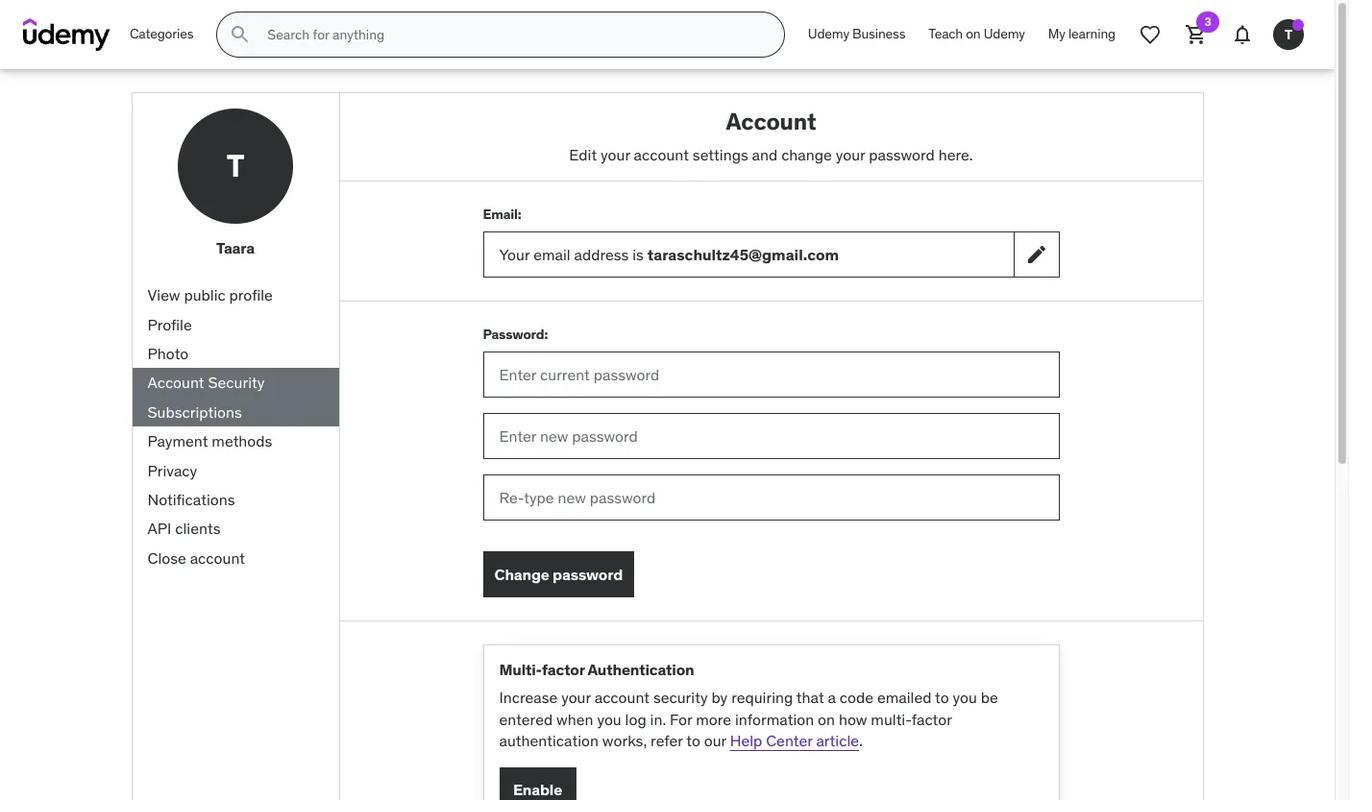 Task type: vqa. For each thing, say whether or not it's contained in the screenshot.
photo
yes



Task type: locate. For each thing, give the bounding box(es) containing it.
is
[[633, 245, 644, 264]]

subscriptions link
[[132, 398, 339, 427]]

account edit your account settings and change your password here.
[[569, 107, 973, 164]]

on down the a
[[818, 710, 835, 729]]

works,
[[603, 732, 647, 751]]

subscriptions
[[148, 403, 242, 422]]

help center article link
[[730, 732, 859, 751]]

.
[[859, 732, 863, 751]]

1 horizontal spatial udemy
[[984, 25, 1025, 42]]

0 vertical spatial password
[[869, 145, 935, 164]]

account inside the increase your account security by requiring that a code emailed to you be entered when you log in. for more information on how multi-factor authentication works, refer to our
[[595, 689, 650, 708]]

more
[[696, 710, 732, 729]]

1 horizontal spatial account
[[726, 107, 816, 136]]

you have alerts image
[[1293, 19, 1304, 31]]

account down api clients link
[[190, 549, 245, 568]]

your right edit
[[601, 145, 630, 164]]

2 udemy from the left
[[984, 25, 1025, 42]]

udemy
[[808, 25, 850, 42], [984, 25, 1025, 42]]

shopping cart with 3 items image
[[1185, 23, 1208, 46]]

learning
[[1069, 25, 1116, 42]]

account left settings
[[634, 145, 689, 164]]

0 vertical spatial to
[[935, 689, 949, 708]]

1 vertical spatial account
[[190, 549, 245, 568]]

password inside the account edit your account settings and change your password here.
[[869, 145, 935, 164]]

email:
[[483, 205, 522, 223]]

1 horizontal spatial your
[[601, 145, 630, 164]]

view
[[148, 286, 180, 305]]

account for account security
[[148, 373, 204, 393]]

profile link
[[132, 310, 339, 339]]

0 vertical spatial t
[[1285, 26, 1293, 43]]

account up log
[[595, 689, 650, 708]]

udemy image
[[23, 18, 111, 51]]

t up taara
[[227, 146, 244, 185]]

privacy link
[[132, 456, 339, 485]]

change password
[[495, 565, 623, 584]]

to left our
[[687, 732, 701, 751]]

help center article .
[[730, 732, 863, 751]]

password inside button
[[553, 565, 623, 584]]

account down photo
[[148, 373, 204, 393]]

photo
[[148, 344, 189, 363]]

factor down the emailed at the bottom right of the page
[[912, 710, 952, 729]]

0 horizontal spatial account
[[148, 373, 204, 393]]

enable button
[[499, 768, 576, 801]]

be
[[981, 689, 999, 708]]

security
[[654, 689, 708, 708]]

increase
[[499, 689, 558, 708]]

1 vertical spatial password
[[553, 565, 623, 584]]

2 horizontal spatial your
[[836, 145, 866, 164]]

udemy left my at the right of page
[[984, 25, 1025, 42]]

to right the emailed at the bottom right of the page
[[935, 689, 949, 708]]

you up works,
[[597, 710, 622, 729]]

increase your account security by requiring that a code emailed to you be entered when you log in. for more information on how multi-factor authentication works, refer to our
[[499, 689, 999, 751]]

account up "and"
[[726, 107, 816, 136]]

t link
[[1266, 12, 1312, 58]]

0 horizontal spatial your
[[561, 689, 591, 708]]

api clients
[[148, 519, 221, 539]]

notifications link
[[132, 485, 339, 515]]

you
[[953, 689, 977, 708], [597, 710, 622, 729]]

0 horizontal spatial udemy
[[808, 25, 850, 42]]

1 vertical spatial account
[[148, 373, 204, 393]]

1 vertical spatial you
[[597, 710, 622, 729]]

account inside the account edit your account settings and change your password here.
[[726, 107, 816, 136]]

udemy business link
[[797, 12, 917, 58]]

1 horizontal spatial factor
[[912, 710, 952, 729]]

on right the teach
[[966, 25, 981, 42]]

you left be
[[953, 689, 977, 708]]

password
[[869, 145, 935, 164], [553, 565, 623, 584]]

your up when
[[561, 689, 591, 708]]

1 vertical spatial on
[[818, 710, 835, 729]]

change
[[495, 565, 550, 584]]

close account link
[[132, 544, 339, 573]]

to
[[935, 689, 949, 708], [687, 732, 701, 751]]

payment methods link
[[132, 427, 339, 456]]

1 vertical spatial factor
[[912, 710, 952, 729]]

0 horizontal spatial on
[[818, 710, 835, 729]]

0 vertical spatial on
[[966, 25, 981, 42]]

0 vertical spatial account
[[726, 107, 816, 136]]

your right change
[[836, 145, 866, 164]]

account security
[[148, 373, 265, 393]]

0 vertical spatial account
[[634, 145, 689, 164]]

teach on udemy link
[[917, 12, 1037, 58]]

enable
[[513, 780, 562, 800]]

factor up "increase"
[[542, 661, 585, 680]]

3 link
[[1174, 12, 1220, 58]]

my learning
[[1049, 25, 1116, 42]]

account for account edit your account settings and change your password here.
[[726, 107, 816, 136]]

udemy left business
[[808, 25, 850, 42]]

factor
[[542, 661, 585, 680], [912, 710, 952, 729]]

log
[[625, 710, 647, 729]]

password left here.
[[869, 145, 935, 164]]

business
[[853, 25, 906, 42]]

0 horizontal spatial factor
[[542, 661, 585, 680]]

categories
[[130, 25, 194, 42]]

0 horizontal spatial password
[[553, 565, 623, 584]]

1 udemy from the left
[[808, 25, 850, 42]]

1 vertical spatial t
[[227, 146, 244, 185]]

when
[[557, 710, 594, 729]]

2 vertical spatial account
[[595, 689, 650, 708]]

t right notifications icon
[[1285, 26, 1293, 43]]

clients
[[175, 519, 221, 539]]

account
[[726, 107, 816, 136], [148, 373, 204, 393]]

1 horizontal spatial t
[[1285, 26, 1293, 43]]

password right change
[[553, 565, 623, 584]]

0 vertical spatial you
[[953, 689, 977, 708]]

address
[[574, 245, 629, 264]]

security
[[208, 373, 265, 393]]

0 vertical spatial factor
[[542, 661, 585, 680]]

0 horizontal spatial to
[[687, 732, 701, 751]]

change password button
[[483, 552, 634, 598]]

photo link
[[132, 339, 339, 369]]

my learning link
[[1037, 12, 1128, 58]]

1 horizontal spatial password
[[869, 145, 935, 164]]

teach on udemy
[[929, 25, 1025, 42]]

on
[[966, 25, 981, 42], [818, 710, 835, 729]]

account
[[634, 145, 689, 164], [190, 549, 245, 568], [595, 689, 650, 708]]

1 horizontal spatial to
[[935, 689, 949, 708]]

close account
[[148, 549, 245, 568]]



Task type: describe. For each thing, give the bounding box(es) containing it.
emailed
[[878, 689, 932, 708]]

categories button
[[118, 12, 205, 58]]

requiring
[[732, 689, 793, 708]]

entered
[[499, 710, 553, 729]]

on inside the increase your account security by requiring that a code emailed to you be entered when you log in. for more information on how multi-factor authentication works, refer to our
[[818, 710, 835, 729]]

your inside the increase your account security by requiring that a code emailed to you be entered when you log in. for more information on how multi-factor authentication works, refer to our
[[561, 689, 591, 708]]

factor inside the increase your account security by requiring that a code emailed to you be entered when you log in. for more information on how multi-factor authentication works, refer to our
[[912, 710, 952, 729]]

Search for anything text field
[[264, 18, 761, 51]]

authentication
[[499, 732, 599, 751]]

that
[[797, 689, 824, 708]]

for
[[670, 710, 693, 729]]

refer
[[651, 732, 683, 751]]

public
[[184, 286, 226, 305]]

payment methods
[[148, 432, 272, 451]]

edit email image
[[1025, 243, 1048, 266]]

edit
[[569, 145, 597, 164]]

1 vertical spatial to
[[687, 732, 701, 751]]

in.
[[650, 710, 666, 729]]

a
[[828, 689, 836, 708]]

multi-factor authentication
[[499, 661, 694, 680]]

information
[[735, 710, 814, 729]]

authentication
[[588, 661, 694, 680]]

profile
[[229, 286, 273, 305]]

udemy business
[[808, 25, 906, 42]]

article
[[816, 732, 859, 751]]

password:
[[483, 326, 548, 343]]

notifications
[[148, 490, 235, 509]]

privacy
[[148, 461, 197, 480]]

Re-type new password password field
[[483, 475, 1060, 521]]

multi-
[[499, 661, 542, 680]]

email
[[534, 245, 571, 264]]

0 horizontal spatial t
[[227, 146, 244, 185]]

here.
[[939, 145, 973, 164]]

settings
[[693, 145, 749, 164]]

account security link
[[132, 369, 339, 398]]

Password: password field
[[483, 352, 1060, 398]]

help
[[730, 732, 763, 751]]

3
[[1205, 14, 1212, 29]]

your
[[499, 245, 530, 264]]

api clients link
[[132, 515, 339, 544]]

Enter new password password field
[[483, 414, 1060, 460]]

taara
[[216, 238, 255, 258]]

view public profile link
[[132, 281, 339, 310]]

our
[[704, 732, 727, 751]]

view public profile
[[148, 286, 273, 305]]

payment
[[148, 432, 208, 451]]

your email address is taraschultz45@gmail.com
[[499, 245, 839, 264]]

code
[[840, 689, 874, 708]]

t inside t link
[[1285, 26, 1293, 43]]

wishlist image
[[1139, 23, 1162, 46]]

my
[[1049, 25, 1066, 42]]

0 horizontal spatial you
[[597, 710, 622, 729]]

1 horizontal spatial you
[[953, 689, 977, 708]]

and
[[752, 145, 778, 164]]

multi-
[[871, 710, 912, 729]]

taraschultz45@gmail.com
[[648, 245, 839, 264]]

notifications image
[[1231, 23, 1254, 46]]

by
[[712, 689, 728, 708]]

close
[[148, 549, 186, 568]]

api
[[148, 519, 172, 539]]

1 horizontal spatial on
[[966, 25, 981, 42]]

how
[[839, 710, 867, 729]]

teach
[[929, 25, 963, 42]]

methods
[[212, 432, 272, 451]]

center
[[766, 732, 813, 751]]

account inside the account edit your account settings and change your password here.
[[634, 145, 689, 164]]

profile
[[148, 315, 192, 334]]

submit search image
[[229, 23, 252, 46]]

change
[[782, 145, 832, 164]]



